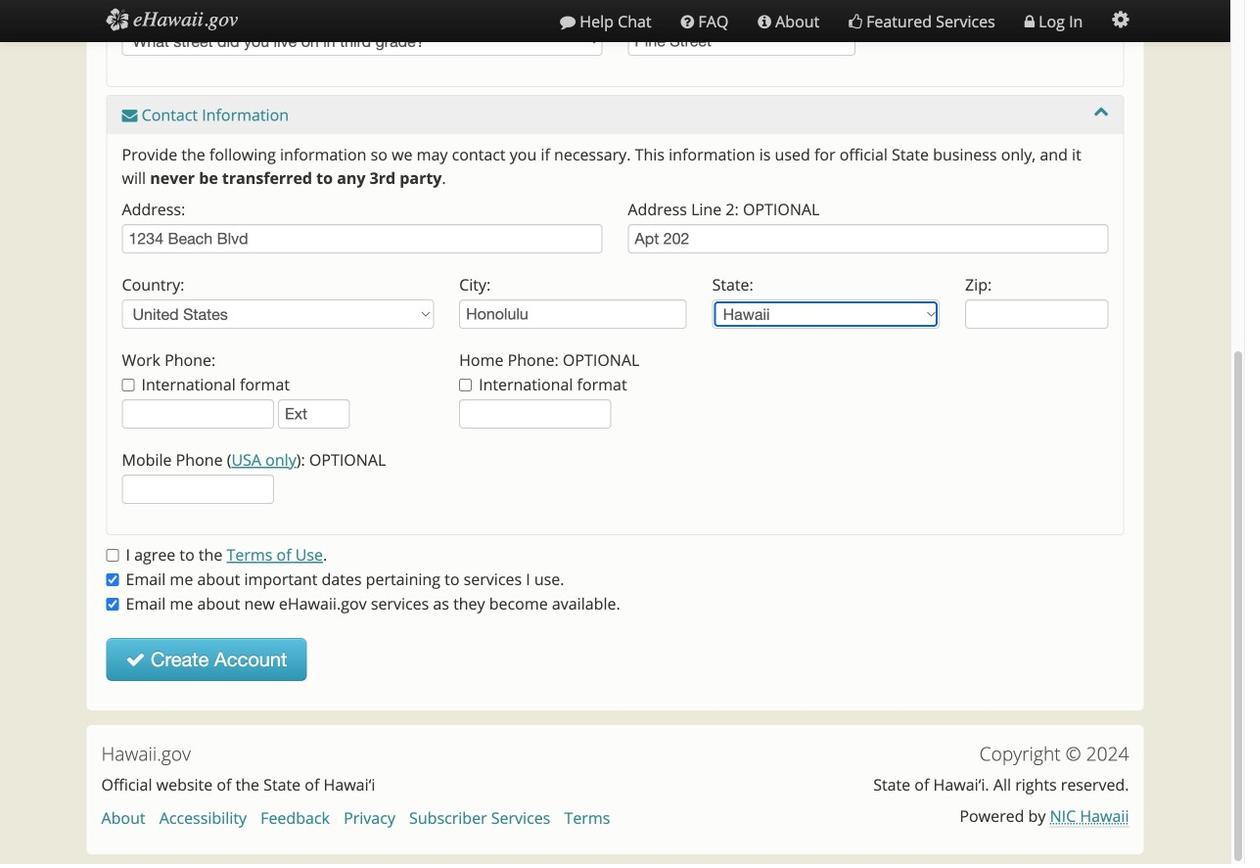 Task type: describe. For each thing, give the bounding box(es) containing it.
info sign image
[[758, 14, 771, 30]]

Ext telephone field
[[278, 399, 350, 429]]

lock image
[[1025, 14, 1035, 30]]

ok image
[[126, 650, 145, 670]]

chat image
[[560, 14, 576, 30]]

envelope alt image
[[122, 108, 138, 123]]

frequently ask questions image
[[681, 14, 694, 30]]



Task type: locate. For each thing, give the bounding box(es) containing it.
None checkbox
[[122, 379, 135, 392], [459, 379, 472, 392], [106, 549, 119, 562], [106, 598, 119, 611], [122, 379, 135, 392], [459, 379, 472, 392], [106, 549, 119, 562], [106, 598, 119, 611]]

None telephone field
[[122, 399, 274, 429], [459, 399, 611, 429], [122, 475, 274, 504], [122, 399, 274, 429], [459, 399, 611, 429], [122, 475, 274, 504]]

None checkbox
[[106, 574, 119, 586]]

cog image
[[1112, 10, 1129, 29]]

thumbs up image
[[849, 14, 862, 30]]

main content
[[87, 0, 1144, 711]]

chevron up image
[[1094, 104, 1109, 120]]

None text field
[[122, 224, 603, 254], [459, 300, 687, 329], [965, 300, 1109, 329], [122, 224, 603, 254], [459, 300, 687, 329], [965, 300, 1109, 329]]

None text field
[[628, 27, 856, 56], [628, 224, 1109, 254], [628, 27, 856, 56], [628, 224, 1109, 254]]



